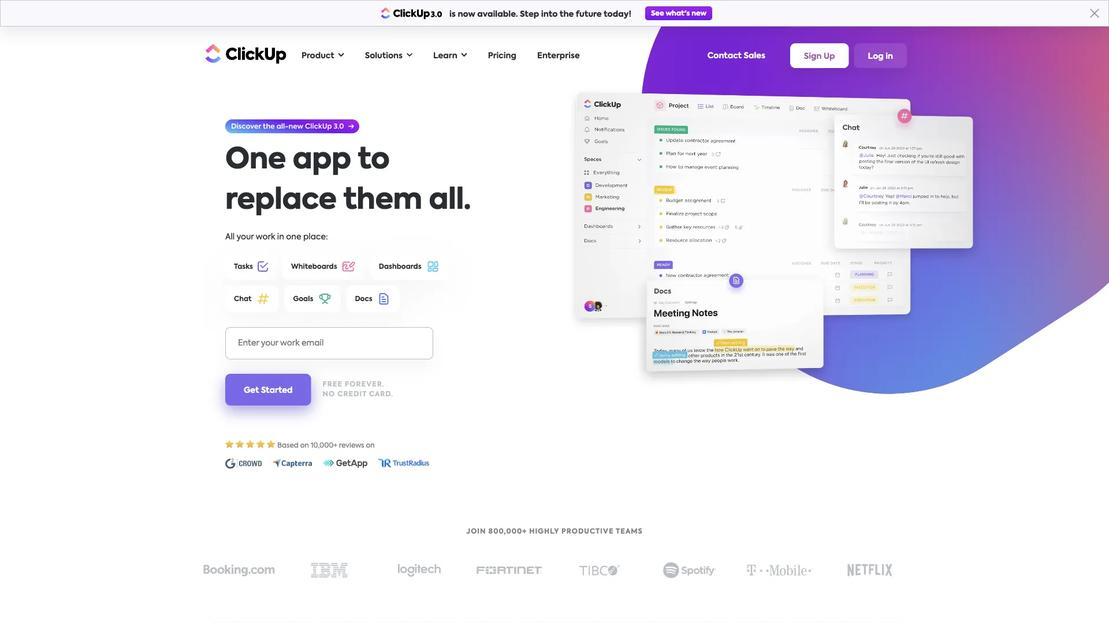 Task type: describe. For each thing, give the bounding box(es) containing it.
productive
[[562, 529, 614, 536]]

up
[[824, 52, 835, 60]]

step
[[520, 10, 539, 18]]

g2crowd logo image
[[225, 459, 262, 470]]

log in
[[868, 52, 893, 60]]

all.
[[429, 187, 471, 215]]

now
[[458, 10, 475, 18]]

close button image
[[1090, 9, 1099, 18]]

what's
[[666, 10, 690, 17]]

whiteboards
[[291, 263, 337, 270]]

1 horizontal spatial in
[[886, 52, 893, 60]]

discover the all-new clickup 3.0 image
[[225, 120, 359, 133]]

1 star image from the left
[[236, 441, 244, 449]]

tasks
[[234, 263, 253, 270]]

into
[[541, 10, 558, 18]]

learn
[[433, 52, 457, 60]]

solutions
[[365, 52, 403, 60]]

app
[[293, 146, 351, 175]]

see
[[651, 10, 664, 17]]

is now available. step into the future today!
[[449, 10, 631, 18]]

pricing
[[488, 52, 516, 60]]

based
[[277, 443, 299, 449]]

based on 10,000+ reviews on
[[277, 443, 375, 449]]

pricing link
[[482, 44, 522, 68]]

future
[[576, 10, 602, 18]]

capterra logo image
[[272, 459, 313, 469]]

one
[[225, 146, 286, 175]]

t-mobile logo image
[[745, 563, 815, 580]]

all
[[225, 233, 235, 241]]

place:
[[303, 233, 328, 241]]

new
[[692, 10, 707, 17]]

one app to replace them all.
[[225, 146, 471, 215]]

free forever. no credit card.
[[323, 382, 393, 398]]

10,000+
[[311, 443, 337, 449]]

800,000+
[[489, 529, 527, 536]]

fortinet logo image
[[476, 567, 543, 575]]

contact sales link
[[702, 46, 771, 66]]

chat
[[234, 296, 252, 303]]

docs link
[[346, 286, 400, 313]]

sales
[[744, 52, 765, 60]]

enterprise link
[[532, 44, 586, 68]]

card.
[[369, 391, 393, 398]]

whiteboards link
[[283, 254, 364, 280]]

log in link
[[854, 43, 907, 68]]

join
[[466, 529, 486, 536]]

forever.
[[345, 382, 385, 389]]

to
[[358, 146, 390, 175]]

booking-dot-com logo image
[[203, 565, 275, 577]]

dashboards
[[379, 263, 422, 270]]

goals
[[293, 296, 313, 303]]

product button
[[296, 44, 350, 68]]

your
[[237, 233, 254, 241]]

is
[[449, 10, 456, 18]]

clickup image
[[202, 43, 287, 65]]

sign
[[804, 52, 822, 60]]

logitech logo image
[[398, 564, 441, 578]]

available.
[[477, 10, 518, 18]]



Task type: locate. For each thing, give the bounding box(es) containing it.
star image
[[225, 441, 234, 449]]

get started button
[[225, 374, 311, 406]]

getapp logo image
[[323, 459, 367, 469]]

free
[[323, 382, 343, 389]]

spotify logo image
[[663, 563, 717, 579]]

tasks link
[[225, 254, 277, 280]]

sign up
[[804, 52, 835, 60]]

4 star image from the left
[[267, 441, 276, 449]]

join 800,000+ highly productive teams
[[466, 529, 643, 536]]

on right reviews
[[366, 443, 375, 449]]

star image
[[236, 441, 244, 449], [246, 441, 255, 449], [257, 441, 265, 449], [267, 441, 276, 449]]

1 on from the left
[[300, 443, 309, 449]]

on right the based
[[300, 443, 309, 449]]

teams
[[616, 529, 643, 536]]

2 on from the left
[[366, 443, 375, 449]]

contact
[[708, 52, 742, 60]]

work
[[256, 233, 275, 241]]

1 horizontal spatial on
[[366, 443, 375, 449]]

3 star image from the left
[[257, 441, 265, 449]]

tibco logo image
[[579, 565, 620, 577]]

dashboards link
[[370, 254, 449, 280]]

product
[[302, 52, 334, 60]]

in left one
[[277, 233, 284, 241]]

netflix logo image
[[848, 565, 893, 578]]

chat link
[[225, 286, 279, 313]]

credit
[[338, 391, 367, 398]]

see what's new link
[[645, 6, 712, 20]]

0 vertical spatial in
[[886, 52, 893, 60]]

one
[[286, 233, 301, 241]]

in
[[886, 52, 893, 60], [277, 233, 284, 241]]

sign up button
[[790, 43, 849, 68]]

replace
[[225, 187, 337, 215]]

ibm logo image
[[311, 564, 348, 578]]

0 horizontal spatial on
[[300, 443, 309, 449]]

solutions button
[[359, 44, 418, 68]]

clickup 3.0 image
[[381, 7, 442, 19]]

on
[[300, 443, 309, 449], [366, 443, 375, 449]]

goals link
[[285, 286, 341, 313]]

2 star image from the left
[[246, 441, 255, 449]]

trustradius logo image
[[378, 459, 429, 469]]

highly
[[529, 529, 559, 536]]

all your work in one place:
[[225, 233, 328, 241]]

get
[[244, 387, 259, 395]]

see what's new
[[651, 10, 707, 17]]

Enter your work email email field
[[225, 328, 433, 360]]

no
[[323, 391, 335, 398]]

0 horizontal spatial in
[[277, 233, 284, 241]]

them
[[343, 187, 422, 215]]

learn button
[[428, 44, 473, 68]]

started
[[261, 387, 293, 395]]

today!
[[604, 10, 631, 18]]

get started
[[244, 387, 293, 395]]

enterprise
[[537, 52, 580, 60]]

log
[[868, 52, 884, 60]]

reviews
[[339, 443, 364, 449]]

docs
[[355, 296, 372, 303]]

the
[[560, 10, 574, 18]]

1 vertical spatial in
[[277, 233, 284, 241]]

contact sales
[[708, 52, 765, 60]]

in right log
[[886, 52, 893, 60]]



Task type: vqa. For each thing, say whether or not it's contained in the screenshot.
Solutions dropdown button at the left top
yes



